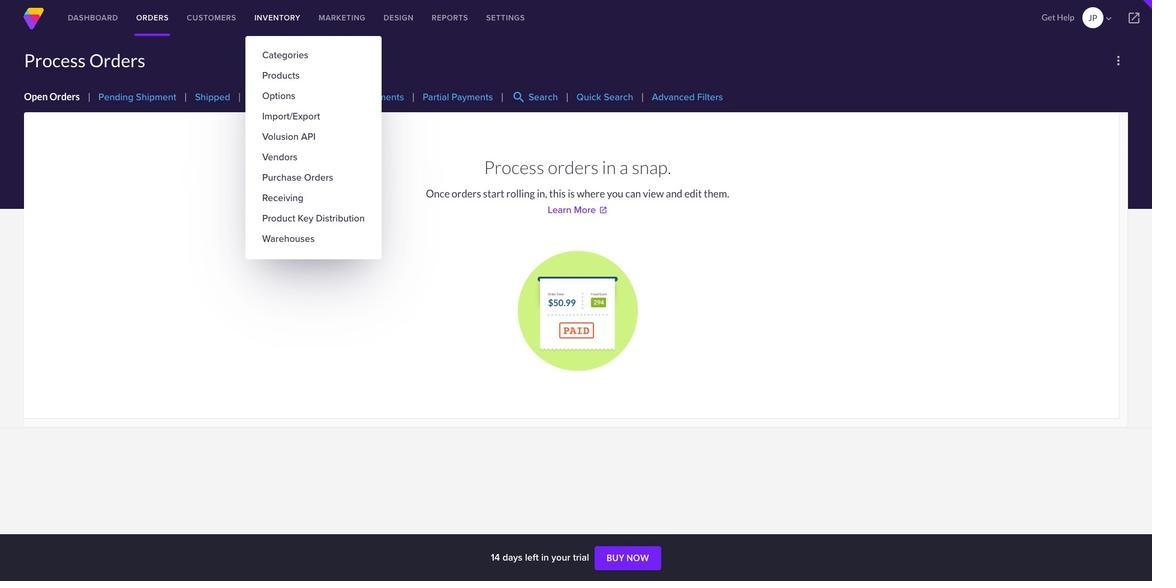 Task type: describe. For each thing, give the bounding box(es) containing it.
you
[[607, 187, 624, 200]]


[[1104, 13, 1115, 24]]

pending shipment link
[[99, 90, 176, 104]]

partial
[[423, 90, 449, 104]]

uncaptured
[[310, 90, 360, 104]]

1 | from the left
[[88, 91, 91, 102]]

warehouses link
[[246, 229, 382, 249]]

orders left customers
[[136, 12, 169, 23]]

import/export link
[[246, 107, 382, 126]]

all orders link
[[249, 90, 292, 104]]

buy now link
[[595, 546, 662, 571]]

process orders
[[24, 49, 145, 71]]

advanced
[[652, 90, 695, 104]]

product key distribution
[[262, 211, 365, 225]]

days
[[503, 551, 523, 564]]

7 | from the left
[[642, 91, 644, 102]]

filters
[[698, 90, 724, 104]]

14 days left in your trial
[[491, 551, 592, 564]]

reports
[[432, 12, 469, 23]]

jp
[[1089, 13, 1098, 23]]


[[1128, 11, 1142, 25]]

left
[[525, 551, 539, 564]]

trial
[[573, 551, 590, 564]]

and
[[666, 187, 683, 200]]

all
[[249, 90, 260, 104]]

volusion api
[[262, 130, 316, 144]]

once orders start rolling in, this is where you can view and edit them. learn more
[[426, 187, 730, 217]]

all orders
[[249, 90, 292, 104]]

distribution
[[316, 211, 365, 225]]

pending shipment
[[99, 90, 176, 104]]

help
[[1058, 12, 1075, 22]]

pending
[[99, 90, 134, 104]]

your
[[552, 551, 571, 564]]

categories
[[262, 48, 309, 62]]

6 | from the left
[[566, 91, 569, 102]]

payments for uncaptured payments
[[363, 90, 404, 104]]

marketing
[[319, 12, 366, 23]]

uncaptured payments
[[310, 90, 404, 104]]

start
[[483, 187, 505, 200]]

edit
[[685, 187, 702, 200]]

settings
[[487, 12, 525, 23]]

learn
[[548, 203, 572, 217]]

import/export
[[262, 109, 320, 123]]

process for process orders in a snap.
[[484, 156, 545, 178]]

shipped link
[[195, 90, 230, 104]]

orders for process orders
[[89, 49, 145, 71]]

purchase orders link
[[246, 168, 382, 187]]

api
[[301, 130, 316, 144]]

search for quick
[[604, 90, 634, 104]]

dashboard
[[68, 12, 118, 23]]

learn more link
[[548, 203, 608, 217]]

partial payments
[[423, 90, 493, 104]]

process for process orders
[[24, 49, 86, 71]]

volusion api link
[[246, 127, 382, 147]]

purchase
[[262, 171, 302, 184]]

open orders link
[[24, 91, 80, 102]]

search search
[[512, 90, 558, 104]]

open orders
[[24, 91, 80, 102]]

orders for once
[[452, 187, 481, 200]]

design
[[384, 12, 414, 23]]

orders for open orders
[[50, 91, 80, 102]]

this
[[550, 187, 566, 200]]

2 | from the left
[[184, 91, 187, 102]]



Task type: locate. For each thing, give the bounding box(es) containing it.
quick
[[577, 90, 602, 104]]

orders left start
[[452, 187, 481, 200]]

| left partial
[[412, 91, 415, 102]]

receiving
[[262, 191, 304, 205]]

process up rolling
[[484, 156, 545, 178]]

search
[[529, 90, 558, 104], [604, 90, 634, 104]]

| left advanced
[[642, 91, 644, 102]]

products link
[[246, 66, 382, 85]]

process up open orders
[[24, 49, 86, 71]]

0 vertical spatial process
[[24, 49, 86, 71]]

orders for process
[[548, 156, 599, 178]]

1 horizontal spatial search
[[604, 90, 634, 104]]

get
[[1042, 12, 1056, 22]]

orders
[[548, 156, 599, 178], [452, 187, 481, 200]]

search for search
[[529, 90, 558, 104]]

1 horizontal spatial payments
[[452, 90, 493, 104]]

0 vertical spatial in
[[602, 156, 616, 178]]

1 horizontal spatial in
[[602, 156, 616, 178]]

1 vertical spatial process
[[484, 156, 545, 178]]

snap.
[[632, 156, 672, 178]]

get help
[[1042, 12, 1075, 22]]

1 vertical spatial in
[[542, 551, 549, 564]]

shipped
[[195, 90, 230, 104]]

more_vert
[[1112, 53, 1126, 68]]

0 horizontal spatial search
[[529, 90, 558, 104]]

search right quick
[[604, 90, 634, 104]]

orders up is
[[548, 156, 599, 178]]

1 search from the left
[[529, 90, 558, 104]]

dashboard link
[[59, 0, 127, 36]]

orders down vendors link
[[304, 171, 334, 184]]

customers
[[187, 12, 237, 23]]

0 horizontal spatial orders
[[452, 187, 481, 200]]

payments
[[363, 90, 404, 104], [452, 90, 493, 104]]

vendors
[[262, 150, 298, 164]]

inventory
[[255, 12, 301, 23]]

0 horizontal spatial in
[[542, 551, 549, 564]]

where
[[577, 187, 605, 200]]

more
[[574, 203, 596, 217]]

1 horizontal spatial process
[[484, 156, 545, 178]]

payments right uncaptured
[[363, 90, 404, 104]]

1 horizontal spatial orders
[[548, 156, 599, 178]]

in right left
[[542, 551, 549, 564]]

receiving link
[[246, 189, 382, 208]]

in
[[602, 156, 616, 178], [542, 551, 549, 564]]

can
[[626, 187, 641, 200]]

products
[[262, 68, 300, 82]]

orders for purchase orders
[[304, 171, 334, 184]]

14
[[491, 551, 500, 564]]

buy
[[607, 553, 625, 563]]

0 vertical spatial orders
[[548, 156, 599, 178]]

| left shipped
[[184, 91, 187, 102]]

orders inside once orders start rolling in, this is where you can view and edit them. learn more
[[452, 187, 481, 200]]

is
[[568, 187, 575, 200]]

1 payments from the left
[[363, 90, 404, 104]]

rolling
[[507, 187, 535, 200]]

product
[[262, 211, 295, 225]]

| left quick
[[566, 91, 569, 102]]

| left pending
[[88, 91, 91, 102]]

now
[[627, 553, 650, 563]]

once
[[426, 187, 450, 200]]

categories link
[[246, 46, 382, 65]]

| left search
[[501, 91, 504, 102]]

search
[[512, 90, 526, 104]]

2 search from the left
[[604, 90, 634, 104]]

key
[[298, 211, 314, 225]]

| left all
[[238, 91, 241, 102]]

advanced filters link
[[652, 90, 724, 104]]

0 horizontal spatial process
[[24, 49, 86, 71]]

process
[[24, 49, 86, 71], [484, 156, 545, 178]]

partial payments link
[[423, 90, 493, 104]]

3 | from the left
[[238, 91, 241, 102]]

uncaptured payments link
[[310, 90, 404, 104]]

product key distribution link
[[246, 209, 382, 228]]

options link
[[246, 86, 382, 106]]

view
[[643, 187, 664, 200]]

5 | from the left
[[501, 91, 504, 102]]

more_vert button
[[1110, 51, 1129, 70]]

orders up pending
[[89, 49, 145, 71]]

orders
[[136, 12, 169, 23], [89, 49, 145, 71], [262, 90, 292, 104], [50, 91, 80, 102], [304, 171, 334, 184]]

orders down 'products' at the top left of page
[[262, 90, 292, 104]]

quick search
[[577, 90, 634, 104]]

payments for partial payments
[[452, 90, 493, 104]]

process orders in a snap.
[[484, 156, 672, 178]]

them.
[[704, 187, 730, 200]]

a
[[620, 156, 629, 178]]

shipment
[[136, 90, 176, 104]]

options
[[262, 89, 296, 103]]

advanced filters
[[652, 90, 724, 104]]

quick search link
[[577, 90, 634, 104]]

search inside search search
[[529, 90, 558, 104]]

search right search
[[529, 90, 558, 104]]

oops! you don't have any orders yet. image
[[518, 251, 638, 371]]

4 | from the left
[[412, 91, 415, 102]]

0 horizontal spatial payments
[[363, 90, 404, 104]]

buy now
[[607, 553, 650, 563]]

|
[[88, 91, 91, 102], [184, 91, 187, 102], [238, 91, 241, 102], [412, 91, 415, 102], [501, 91, 504, 102], [566, 91, 569, 102], [642, 91, 644, 102]]

in left a
[[602, 156, 616, 178]]

2 payments from the left
[[452, 90, 493, 104]]

1 vertical spatial orders
[[452, 187, 481, 200]]

purchase orders
[[262, 171, 334, 184]]

open
[[24, 91, 48, 102]]

vendors link
[[246, 148, 382, 167]]

warehouses
[[262, 232, 315, 246]]

in,
[[537, 187, 548, 200]]

payments right partial
[[452, 90, 493, 104]]

orders right open
[[50, 91, 80, 102]]

orders for all orders
[[262, 90, 292, 104]]

volusion
[[262, 130, 299, 144]]

 link
[[1117, 0, 1153, 36]]



